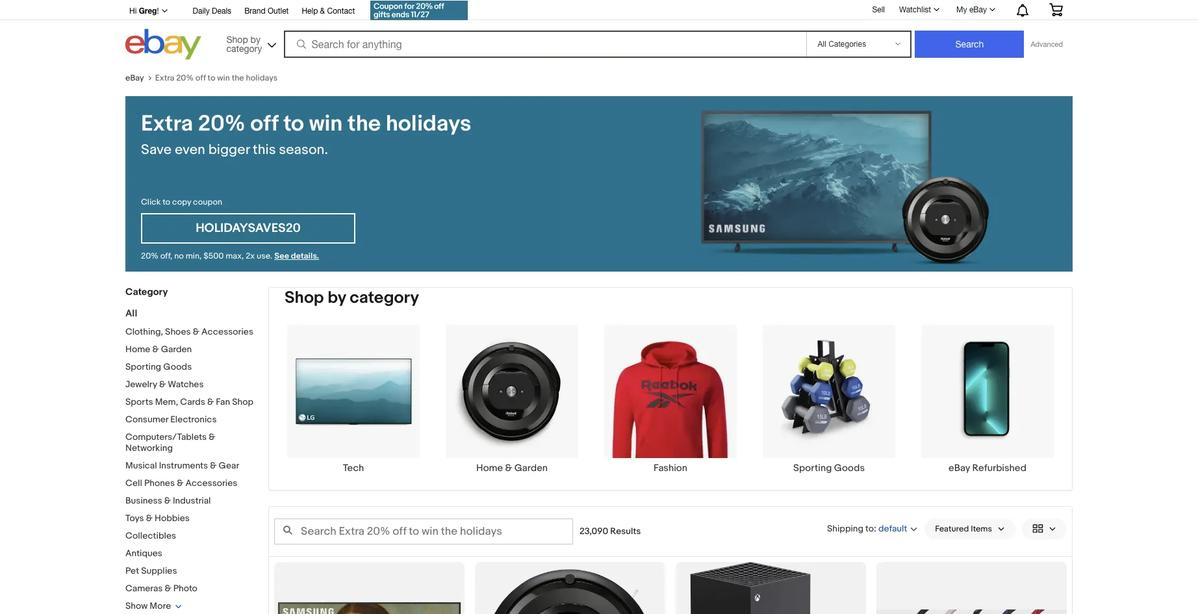 Task type: vqa. For each thing, say whether or not it's contained in the screenshot.
20% inside Extra 20% off to win the holidays Save even bigger this season.
yes



Task type: locate. For each thing, give the bounding box(es) containing it.
1 horizontal spatial holidays
[[386, 110, 472, 138]]

shop by category button
[[221, 29, 279, 57]]

tech
[[343, 462, 364, 474]]

win
[[217, 73, 230, 83], [309, 110, 343, 138]]

hi greg !
[[129, 6, 159, 16]]

off for extra 20% off to win the holidays
[[196, 73, 206, 83]]

1 vertical spatial by
[[328, 288, 346, 308]]

fashion
[[654, 462, 688, 474]]

extra
[[155, 73, 174, 83], [141, 110, 193, 138]]

0 vertical spatial shop
[[227, 34, 248, 45]]

home & garden link for shop by category
[[433, 324, 591, 474]]

0 horizontal spatial the
[[232, 73, 244, 83]]

to
[[208, 73, 215, 83], [283, 110, 304, 138], [163, 197, 170, 207], [866, 523, 874, 534]]

click to copy coupon
[[141, 197, 222, 207]]

0 horizontal spatial shop by category
[[227, 34, 262, 54]]

your shopping cart image
[[1049, 3, 1064, 16]]

1 horizontal spatial home & garden link
[[433, 324, 591, 474]]

20% right ebay link
[[176, 73, 194, 83]]

win for extra 20% off to win the holidays save even bigger this season.
[[309, 110, 343, 138]]

jewelry
[[125, 379, 157, 390]]

microsoft xbox series x 1tb ssd image
[[676, 562, 866, 614]]

watches
[[168, 379, 204, 390]]

None submit
[[915, 31, 1025, 58]]

holidays inside extra 20% off to win the holidays save even bigger this season.
[[386, 110, 472, 138]]

watchlist
[[900, 5, 931, 14]]

2 vertical spatial 20%
[[141, 251, 158, 261]]

0 vertical spatial off
[[196, 73, 206, 83]]

1 vertical spatial goods
[[834, 462, 865, 474]]

networking
[[125, 443, 173, 454]]

off inside extra 20% off to win the holidays save even bigger this season.
[[250, 110, 279, 138]]

list
[[269, 324, 1072, 490]]

0 horizontal spatial sporting goods link
[[125, 361, 192, 372]]

save
[[141, 142, 172, 159]]

20% left off,
[[141, 251, 158, 261]]

shop by category
[[227, 34, 262, 54], [285, 288, 419, 308]]

0 vertical spatial category
[[227, 43, 262, 54]]

toys & hobbies link
[[125, 513, 190, 524]]

industrial
[[173, 495, 211, 506]]

max,
[[226, 251, 244, 261]]

hobbies
[[155, 513, 190, 524]]

shipping
[[827, 523, 864, 534]]

sporting goods
[[794, 462, 865, 474]]

extra inside extra 20% off to win the holidays save even bigger this season.
[[141, 110, 193, 138]]

0 vertical spatial holidays
[[246, 73, 278, 83]]

home
[[125, 344, 150, 355], [476, 462, 503, 474]]

2 horizontal spatial 20%
[[198, 110, 246, 138]]

0 vertical spatial extra
[[155, 73, 174, 83]]

1 vertical spatial garden
[[515, 462, 548, 474]]

ebay inside list
[[949, 462, 970, 474]]

my ebay link
[[950, 2, 1002, 18]]

win up season.
[[309, 110, 343, 138]]

0 vertical spatial home
[[125, 344, 150, 355]]

off for extra 20% off to win the holidays save even bigger this season.
[[250, 110, 279, 138]]

2 vertical spatial shop
[[232, 396, 253, 408]]

category
[[227, 43, 262, 54], [350, 288, 419, 308]]

win inside extra 20% off to win the holidays save even bigger this season.
[[309, 110, 343, 138]]

0 vertical spatial accessories
[[202, 326, 253, 337]]

2x
[[246, 251, 255, 261]]

20%
[[176, 73, 194, 83], [198, 110, 246, 138], [141, 251, 158, 261]]

ebay for ebay refurbished
[[949, 462, 970, 474]]

view: gallery view image
[[1033, 522, 1057, 536]]

watchlist link
[[892, 2, 946, 18]]

goods
[[163, 361, 192, 372], [834, 462, 865, 474]]

phones
[[144, 478, 175, 489]]

shop right "fan" at the left bottom of the page
[[232, 396, 253, 408]]

sports mem, cards & fan shop link
[[125, 396, 253, 408]]

my
[[957, 5, 968, 14]]

brand
[[244, 6, 266, 16]]

0 horizontal spatial goods
[[163, 361, 192, 372]]

1 horizontal spatial category
[[350, 288, 419, 308]]

shop
[[227, 34, 248, 45], [285, 288, 324, 308], [232, 396, 253, 408]]

1 horizontal spatial by
[[328, 288, 346, 308]]

0 horizontal spatial win
[[217, 73, 230, 83]]

1 horizontal spatial off
[[250, 110, 279, 138]]

off right ebay link
[[196, 73, 206, 83]]

extra for extra 20% off to win the holidays
[[155, 73, 174, 83]]

0 vertical spatial ebay
[[970, 5, 987, 14]]

0 horizontal spatial home & garden link
[[125, 344, 192, 355]]

1 vertical spatial holidays
[[386, 110, 472, 138]]

business & industrial link
[[125, 495, 211, 506]]

category inside dropdown button
[[227, 43, 262, 54]]

off
[[196, 73, 206, 83], [250, 110, 279, 138]]

goods inside list
[[834, 462, 865, 474]]

0 horizontal spatial sporting
[[125, 361, 161, 372]]

accessories right shoes
[[202, 326, 253, 337]]

home & garden link
[[433, 324, 591, 474], [125, 344, 192, 355]]

goods up shipping in the right bottom of the page
[[834, 462, 865, 474]]

garden inside clothing, shoes & accessories home & garden sporting goods jewelry & watches sports mem, cards & fan shop consumer electronics computers/tablets & networking musical instruments & gear cell phones & accessories business & industrial toys & hobbies collectibles antiques pet supplies cameras & photo
[[161, 344, 192, 355]]

1 horizontal spatial goods
[[834, 462, 865, 474]]

photo
[[173, 583, 197, 594]]

0 horizontal spatial category
[[227, 43, 262, 54]]

1 horizontal spatial win
[[309, 110, 343, 138]]

cell
[[125, 478, 142, 489]]

1 vertical spatial win
[[309, 110, 343, 138]]

0 horizontal spatial garden
[[161, 344, 192, 355]]

list containing tech
[[269, 324, 1072, 490]]

0 vertical spatial by
[[251, 34, 261, 45]]

shop down deals
[[227, 34, 248, 45]]

holidays
[[246, 73, 278, 83], [386, 110, 472, 138]]

ebay
[[970, 5, 987, 14], [125, 73, 144, 83], [949, 462, 970, 474]]

musical instruments & gear link
[[125, 460, 239, 471]]

brand outlet link
[[244, 5, 289, 19]]

computers/tablets & networking link
[[125, 432, 215, 454]]

pet supplies link
[[125, 565, 177, 577]]

musical
[[125, 460, 157, 471]]

20% up "bigger"
[[198, 110, 246, 138]]

accessories down gear
[[186, 478, 237, 489]]

0 horizontal spatial home
[[125, 344, 150, 355]]

1 horizontal spatial the
[[348, 110, 381, 138]]

ebay inside account navigation
[[970, 5, 987, 14]]

1 horizontal spatial shop by category
[[285, 288, 419, 308]]

none submit inside shop by category 'banner'
[[915, 31, 1025, 58]]

0 vertical spatial garden
[[161, 344, 192, 355]]

1 vertical spatial shop by category
[[285, 288, 419, 308]]

by inside dropdown button
[[251, 34, 261, 45]]

1 horizontal spatial sporting
[[794, 462, 832, 474]]

by
[[251, 34, 261, 45], [328, 288, 346, 308]]

the for extra 20% off to win the holidays save even bigger this season.
[[348, 110, 381, 138]]

1 vertical spatial category
[[350, 288, 419, 308]]

20% inside extra 20% off to win the holidays save even bigger this season.
[[198, 110, 246, 138]]

sports
[[125, 396, 153, 408]]

my ebay
[[957, 5, 987, 14]]

0 vertical spatial 20%
[[176, 73, 194, 83]]

1 vertical spatial extra
[[141, 110, 193, 138]]

goods up watches
[[163, 361, 192, 372]]

1 vertical spatial ebay
[[125, 73, 144, 83]]

even
[[175, 142, 205, 159]]

0 vertical spatial shop by category
[[227, 34, 262, 54]]

sporting inside list
[[794, 462, 832, 474]]

outlet
[[268, 6, 289, 16]]

1 vertical spatial off
[[250, 110, 279, 138]]

0 horizontal spatial off
[[196, 73, 206, 83]]

garden inside "shop by category" 'main content'
[[515, 462, 548, 474]]

1 vertical spatial home
[[476, 462, 503, 474]]

season.
[[279, 142, 328, 159]]

:
[[874, 523, 877, 534]]

1 vertical spatial sporting
[[794, 462, 832, 474]]

featured
[[935, 524, 969, 534]]

0 vertical spatial goods
[[163, 361, 192, 372]]

shop down details.
[[285, 288, 324, 308]]

extra 20% off to win the holidays save even bigger this season.
[[141, 110, 472, 159]]

shop by category down details.
[[285, 288, 419, 308]]

home & garden
[[476, 462, 548, 474]]

shop by category down brand
[[227, 34, 262, 54]]

off up this
[[250, 110, 279, 138]]

0 horizontal spatial 20%
[[141, 251, 158, 261]]

collectibles
[[125, 530, 176, 541]]

1 vertical spatial shop
[[285, 288, 324, 308]]

to inside shipping to : default
[[866, 523, 874, 534]]

0 vertical spatial the
[[232, 73, 244, 83]]

the inside extra 20% off to win the holidays save even bigger this season.
[[348, 110, 381, 138]]

0 vertical spatial sporting
[[125, 361, 161, 372]]

1 horizontal spatial 20%
[[176, 73, 194, 83]]

show more
[[125, 601, 171, 612]]

copy
[[172, 197, 191, 207]]

home inside clothing, shoes & accessories home & garden sporting goods jewelry & watches sports mem, cards & fan shop consumer electronics computers/tablets & networking musical instruments & gear cell phones & accessories business & industrial toys & hobbies collectibles antiques pet supplies cameras & photo
[[125, 344, 150, 355]]

1 vertical spatial 20%
[[198, 110, 246, 138]]

to inside extra 20% off to win the holidays save even bigger this season.
[[283, 110, 304, 138]]

0 horizontal spatial by
[[251, 34, 261, 45]]

the
[[232, 73, 244, 83], [348, 110, 381, 138]]

0 vertical spatial win
[[217, 73, 230, 83]]

1 horizontal spatial garden
[[515, 462, 548, 474]]

win down shop by category dropdown button
[[217, 73, 230, 83]]

sporting goods link
[[750, 324, 909, 474], [125, 361, 192, 372]]

sell link
[[867, 5, 891, 14]]

gear
[[219, 460, 239, 471]]

get an extra 20% off image
[[371, 1, 468, 20]]

$500
[[204, 251, 224, 261]]

advanced
[[1031, 40, 1063, 48]]

pet
[[125, 565, 139, 577]]

1 horizontal spatial home
[[476, 462, 503, 474]]

1 vertical spatial the
[[348, 110, 381, 138]]

0 horizontal spatial holidays
[[246, 73, 278, 83]]

2 vertical spatial ebay
[[949, 462, 970, 474]]

daily
[[193, 6, 210, 16]]



Task type: describe. For each thing, give the bounding box(es) containing it.
this
[[253, 142, 276, 159]]

!
[[157, 6, 159, 16]]

tech link
[[274, 324, 433, 474]]

clothing,
[[125, 326, 163, 337]]

coupon
[[193, 197, 222, 207]]

more
[[150, 601, 171, 612]]

fashion link
[[591, 324, 750, 474]]

featured items
[[935, 524, 992, 534]]

min,
[[186, 251, 202, 261]]

1 vertical spatial accessories
[[186, 478, 237, 489]]

category
[[125, 286, 168, 298]]

20% off, no min, $500 max, 2x use. see details.
[[141, 251, 319, 261]]

23,090 results
[[580, 526, 641, 537]]

show
[[125, 601, 148, 612]]

ebay for ebay link
[[125, 73, 144, 83]]

advanced link
[[1025, 31, 1070, 57]]

help & contact
[[302, 6, 355, 16]]

20% for extra 20% off to win the holidays save even bigger this season.
[[198, 110, 246, 138]]

Enter your search keyword text field
[[274, 519, 573, 545]]

shipping to : default
[[827, 523, 908, 535]]

clothing, shoes & accessories link
[[125, 326, 253, 337]]

refurbished
[[973, 462, 1027, 474]]

clothing, shoes & accessories home & garden sporting goods jewelry & watches sports mem, cards & fan shop consumer electronics computers/tablets & networking musical instruments & gear cell phones & accessories business & industrial toys & hobbies collectibles antiques pet supplies cameras & photo
[[125, 326, 253, 594]]

shop inside dropdown button
[[227, 34, 248, 45]]

extra 20% off to win the holidays
[[155, 73, 278, 83]]

help
[[302, 6, 318, 16]]

greg
[[139, 6, 157, 16]]

category inside 'main content'
[[350, 288, 419, 308]]

cards
[[180, 396, 205, 408]]

featured items button
[[925, 519, 1016, 539]]

home & garden link for all
[[125, 344, 192, 355]]

help & contact link
[[302, 5, 355, 19]]

cameras
[[125, 583, 163, 594]]

account navigation
[[122, 0, 1073, 22]]

no
[[174, 251, 184, 261]]

holidays for extra 20% off to win the holidays
[[246, 73, 278, 83]]

cameras & photo link
[[125, 583, 197, 594]]

holidaysaves20 button
[[141, 213, 356, 244]]

off,
[[160, 251, 172, 261]]

mem,
[[155, 396, 178, 408]]

click
[[141, 197, 161, 207]]

shop by category inside 'main content'
[[285, 288, 419, 308]]

electronics
[[170, 414, 217, 425]]

ebay refurbished link
[[909, 324, 1067, 474]]

samsung qn55ls03ba 55 inch the frame qled 4k uhd quantum hdr smart tv (2022) image
[[274, 562, 465, 614]]

holidays for extra 20% off to win the holidays save even bigger this season.
[[386, 110, 472, 138]]

all
[[125, 307, 137, 320]]

list inside "shop by category" 'main content'
[[269, 324, 1072, 490]]

computers/tablets
[[125, 432, 207, 443]]

business
[[125, 495, 162, 506]]

the for extra 20% off to win the holidays
[[232, 73, 244, 83]]

ebay link
[[125, 73, 155, 83]]

23,090
[[580, 526, 608, 537]]

instruments
[[159, 460, 208, 471]]

& inside list
[[505, 462, 512, 474]]

use.
[[257, 251, 272, 261]]

shop by category main content
[[268, 287, 1073, 614]]

Search for anything text field
[[286, 32, 804, 57]]

brand outlet
[[244, 6, 289, 16]]

shop inside clothing, shoes & accessories home & garden sporting goods jewelry & watches sports mem, cards & fan shop consumer electronics computers/tablets & networking musical instruments & gear cell phones & accessories business & industrial toys & hobbies collectibles antiques pet supplies cameras & photo
[[232, 396, 253, 408]]

consumer
[[125, 414, 168, 425]]

hi
[[129, 6, 137, 16]]

show more button
[[125, 601, 182, 612]]

home inside "shop by category" 'main content'
[[476, 462, 503, 474]]

20% for extra 20% off to win the holidays
[[176, 73, 194, 83]]

shop inside 'main content'
[[285, 288, 324, 308]]

supplies
[[141, 565, 177, 577]]

details.
[[291, 251, 319, 261]]

& inside account navigation
[[320, 6, 325, 16]]

holidaysaves20
[[196, 221, 301, 236]]

bigger
[[208, 142, 250, 159]]

extra for extra 20% off to win the holidays save even bigger this season.
[[141, 110, 193, 138]]

daily deals link
[[193, 5, 231, 19]]

shop by category inside dropdown button
[[227, 34, 262, 54]]

shoes
[[165, 326, 191, 337]]

goods inside clothing, shoes & accessories home & garden sporting goods jewelry & watches sports mem, cards & fan shop consumer electronics computers/tablets & networking musical instruments & gear cell phones & accessories business & industrial toys & hobbies collectibles antiques pet supplies cameras & photo
[[163, 361, 192, 372]]

see
[[274, 251, 289, 261]]

deals
[[212, 6, 231, 16]]

default
[[879, 524, 908, 535]]

antiques
[[125, 548, 162, 559]]

1 horizontal spatial sporting goods link
[[750, 324, 909, 474]]

cell phones & accessories link
[[125, 478, 237, 489]]

sporting inside clothing, shoes & accessories home & garden sporting goods jewelry & watches sports mem, cards & fan shop consumer electronics computers/tablets & networking musical instruments & gear cell phones & accessories business & industrial toys & hobbies collectibles antiques pet supplies cameras & photo
[[125, 361, 161, 372]]

jewelry & watches link
[[125, 379, 204, 390]]

win for extra 20% off to win the holidays
[[217, 73, 230, 83]]

contact
[[327, 6, 355, 16]]

items
[[971, 524, 992, 534]]

sell
[[873, 5, 885, 14]]

ebay refurbished
[[949, 462, 1027, 474]]

shop by category banner
[[122, 0, 1073, 63]]

irobot roomba e5 (5150) vacuum cleaning robot manufacturer certified refurbished image
[[475, 570, 666, 614]]

by inside 'main content'
[[328, 288, 346, 308]]

fan
[[216, 396, 230, 408]]

consumer electronics link
[[125, 414, 217, 425]]

results
[[610, 526, 641, 537]]

apple watch series 8 -  gps + gsm cellular 41mm smart watch - excellent image
[[877, 610, 1067, 614]]



